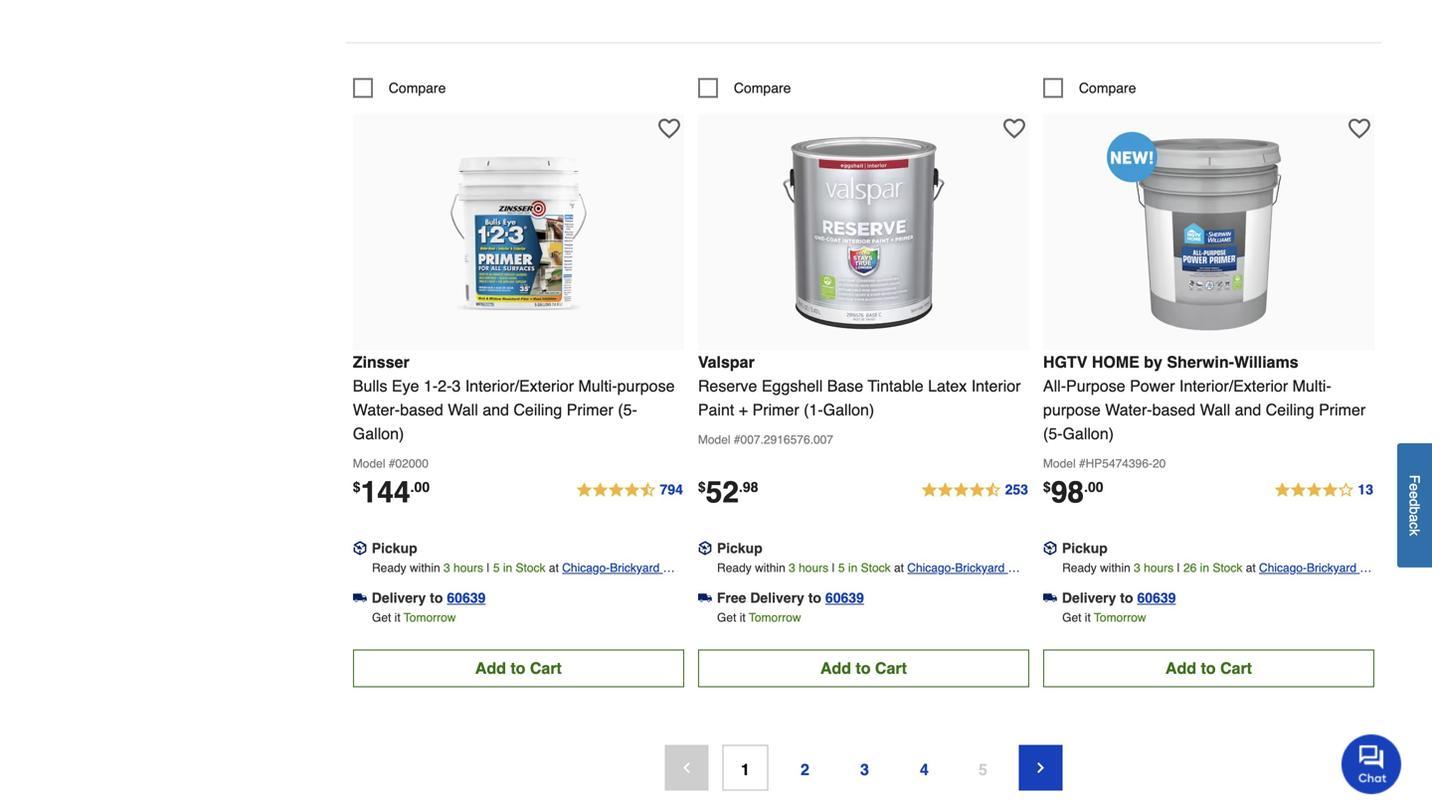 Task type: describe. For each thing, give the bounding box(es) containing it.
chicago- for the chicago-brickyard lowe's button corresponding to 1st "60639" button from the left
[[562, 561, 610, 575]]

in for 2nd "60639" button from right
[[849, 561, 858, 575]]

2 at from the left
[[894, 561, 904, 575]]

sherwin-
[[1167, 353, 1235, 371]]

actual price $98.00 element
[[1044, 475, 1104, 510]]

add to cart for third add to cart button from the right
[[475, 659, 562, 678]]

# for zinsser bulls eye 1-2-3 interior/exterior multi-purpose water-based wall and ceiling primer (5- gallon)
[[389, 457, 395, 471]]

add for 1st add to cart button from right
[[1166, 659, 1197, 678]]

add for second add to cart button from the right
[[821, 659, 852, 678]]

3 link
[[842, 745, 888, 791]]

tomorrow for 1st "60639" button from the right
[[1094, 611, 1147, 625]]

a
[[1407, 515, 1423, 522]]

1 ready from the left
[[372, 561, 407, 575]]

brickyard for 1st "60639" button from the left
[[610, 561, 660, 575]]

bulls
[[353, 377, 387, 395]]

2-
[[438, 377, 452, 395]]

3 get it tomorrow from the left
[[1063, 611, 1147, 625]]

f e e d b a c k button
[[1398, 444, 1433, 568]]

1 get it tomorrow from the left
[[372, 611, 456, 625]]

get for delivery pickup icon
[[1063, 611, 1082, 625]]

tomorrow for 1st "60639" button from the left
[[404, 611, 456, 625]]

and inside zinsser bulls eye 1-2-3 interior/exterior multi-purpose water-based wall and ceiling primer (5- gallon)
[[483, 401, 509, 419]]

multi- inside hgtv home by sherwin-williams all-purpose power interior/exterior multi- purpose water-based wall and ceiling primer (5-gallon)
[[1293, 377, 1332, 395]]

+
[[739, 401, 748, 419]]

4.5 stars image for 144
[[576, 479, 684, 503]]

power
[[1130, 377, 1175, 395]]

based inside hgtv home by sherwin-williams all-purpose power interior/exterior multi- purpose water-based wall and ceiling primer (5-gallon)
[[1153, 401, 1196, 419]]

$ for 52
[[698, 479, 706, 495]]

1-
[[424, 377, 438, 395]]

144
[[361, 475, 411, 510]]

cart for 1st add to cart button from right
[[1221, 659, 1253, 678]]

actual price $52.98 element
[[698, 475, 759, 510]]

valspar reserve eggshell base tintable latex interior paint + primer (1-gallon) image
[[755, 124, 973, 343]]

# for hgtv home by sherwin-williams all-purpose power interior/exterior multi- purpose water-based wall and ceiling primer (5-gallon)
[[1079, 457, 1086, 471]]

at inside the ready within 3 hours | 26 in stock at chicago-brickyard lowe's
[[1246, 561, 1256, 575]]

52
[[706, 475, 739, 510]]

primer inside hgtv home by sherwin-williams all-purpose power interior/exterior multi- purpose water-based wall and ceiling primer (5-gallon)
[[1319, 401, 1366, 419]]

.00 for 98
[[1085, 479, 1104, 495]]

$ for 98
[[1044, 479, 1051, 495]]

2 pickup from the left
[[717, 541, 763, 556]]

lowe's for 2nd "60639" button from right the chicago-brickyard lowe's button
[[908, 581, 944, 595]]

actual price $144.00 element
[[353, 475, 430, 510]]

hours inside the ready within 3 hours | 26 in stock at chicago-brickyard lowe's
[[1144, 561, 1174, 575]]

delivery for ready within 3 hours | 26 in stock at chicago-brickyard lowe's
[[1062, 590, 1117, 606]]

delivery to 60639 for ready within 3 hours | 26 in stock at chicago-brickyard lowe's
[[1062, 590, 1176, 606]]

ready within 3 hours | 5 in stock at chicago-brickyard lowe's for free delivery to 60639
[[717, 561, 1009, 595]]

| for 1st "60639" button from the right
[[1178, 561, 1181, 575]]

delivery for ready within 3 hours | 5 in stock at chicago-brickyard lowe's
[[372, 590, 426, 606]]

2 add to cart button from the left
[[698, 650, 1030, 688]]

ceiling inside hgtv home by sherwin-williams all-purpose power interior/exterior multi- purpose water-based wall and ceiling primer (5-gallon)
[[1266, 401, 1315, 419]]

all-
[[1044, 377, 1067, 395]]

(5- inside hgtv home by sherwin-williams all-purpose power interior/exterior multi- purpose water-based wall and ceiling primer (5-gallon)
[[1044, 425, 1063, 443]]

truck filled image for free
[[698, 591, 712, 605]]

brickyard for 1st "60639" button from the right
[[1307, 561, 1357, 575]]

primer inside 'valspar reserve eggshell base tintable latex interior paint + primer (1-gallon)'
[[753, 401, 800, 419]]

hgtv home by sherwin-williams all-purpose power interior/exterior multi- purpose water-based wall and ceiling primer (5-gallon)
[[1044, 353, 1366, 443]]

based inside zinsser bulls eye 1-2-3 interior/exterior multi-purpose water-based wall and ceiling primer (5- gallon)
[[400, 401, 444, 419]]

1 stock from the left
[[516, 561, 546, 575]]

it for 2nd "60639" button from right
[[740, 611, 746, 625]]

compare for 1000303827 element
[[389, 80, 446, 96]]

794
[[660, 482, 683, 498]]

4 stars image
[[1274, 479, 1375, 503]]

valspar
[[698, 353, 755, 371]]

chicago- for 2nd "60639" button from right the chicago-brickyard lowe's button
[[908, 561, 955, 575]]

zinsser bulls eye 1-2-3 interior/exterior multi-purpose water-based wall and ceiling primer (5- gallon)
[[353, 353, 675, 443]]

3 for pickup image
[[444, 561, 450, 575]]

5001255951 element
[[698, 78, 791, 98]]

5 inside 5 link
[[979, 761, 988, 779]]

brickyard for 2nd "60639" button from right
[[955, 561, 1005, 575]]

it for 1st "60639" button from the right
[[1085, 611, 1091, 625]]

4.5 stars image for 52
[[921, 479, 1030, 503]]

2 stock from the left
[[861, 561, 891, 575]]

delivery to 60639 for ready within 3 hours | 5 in stock at chicago-brickyard lowe's
[[372, 590, 486, 606]]

base
[[827, 377, 864, 395]]

arrow left image
[[679, 760, 695, 776]]

5014537507 element
[[1044, 78, 1137, 98]]

pickup image
[[353, 542, 367, 556]]

ready within 3 hours | 26 in stock at chicago-brickyard lowe's
[[1063, 561, 1360, 595]]

ready within 3 hours | 5 in stock at chicago-brickyard lowe's for delivery to 60639
[[372, 561, 663, 595]]

compare for 5014537507 element
[[1079, 80, 1137, 96]]

chicago- for the chicago-brickyard lowe's button corresponding to 1st "60639" button from the right
[[1260, 561, 1307, 575]]

truck filled image
[[1044, 591, 1058, 605]]

26
[[1184, 561, 1197, 575]]

free delivery to 60639
[[717, 590, 864, 606]]

get for pickup icon related to free
[[717, 611, 737, 625]]

add to cart for second add to cart button from the right
[[821, 659, 907, 678]]

1 60639 button from the left
[[447, 588, 486, 608]]

2 ready from the left
[[717, 561, 752, 575]]

02000
[[395, 457, 429, 471]]

zinsser
[[353, 353, 410, 371]]

3 for delivery pickup icon
[[1134, 561, 1141, 575]]

in for 1st "60639" button from the left
[[503, 561, 513, 575]]

williams
[[1235, 353, 1299, 371]]

1000303827 element
[[353, 78, 446, 98]]

interior
[[972, 377, 1021, 395]]

794 button
[[576, 479, 684, 503]]

2 60639 from the left
[[826, 590, 864, 606]]

.00 for 144
[[411, 479, 430, 495]]

gallon) inside hgtv home by sherwin-williams all-purpose power interior/exterior multi- purpose water-based wall and ceiling primer (5-gallon)
[[1063, 425, 1114, 443]]

$ 98 .00
[[1044, 475, 1104, 510]]

pickup image for free
[[698, 542, 712, 556]]

model for reserve eggshell base tintable latex interior paint + primer (1-gallon)
[[698, 433, 731, 447]]

compare for 5001255951 element
[[734, 80, 791, 96]]

multi- inside zinsser bulls eye 1-2-3 interior/exterior multi-purpose water-based wall and ceiling primer (5- gallon)
[[579, 377, 618, 395]]

13 button
[[1274, 479, 1375, 503]]

d
[[1407, 499, 1423, 507]]

gallon) inside zinsser bulls eye 1-2-3 interior/exterior multi-purpose water-based wall and ceiling primer (5- gallon)
[[353, 425, 404, 443]]

2 delivery from the left
[[750, 590, 805, 606]]

interior/exterior inside zinsser bulls eye 1-2-3 interior/exterior multi-purpose water-based wall and ceiling primer (5- gallon)
[[465, 377, 574, 395]]

purpose inside hgtv home by sherwin-williams all-purpose power interior/exterior multi- purpose water-based wall and ceiling primer (5-gallon)
[[1044, 401, 1101, 419]]

1 heart outline image from the left
[[1004, 118, 1026, 140]]

model # hp5474396-20
[[1044, 457, 1166, 471]]



Task type: vqa. For each thing, say whether or not it's contained in the screenshot.


Task type: locate. For each thing, give the bounding box(es) containing it.
1 horizontal spatial get
[[717, 611, 737, 625]]

2 4.5 stars image from the left
[[921, 479, 1030, 503]]

2 | from the left
[[832, 561, 835, 575]]

1 add to cart button from the left
[[353, 650, 684, 688]]

2 horizontal spatial hours
[[1144, 561, 1174, 575]]

3 inside zinsser bulls eye 1-2-3 interior/exterior multi-purpose water-based wall and ceiling primer (5- gallon)
[[452, 377, 461, 395]]

1 horizontal spatial chicago-brickyard lowe's button
[[908, 558, 1030, 595]]

1 chicago- from the left
[[562, 561, 610, 575]]

eye
[[392, 377, 419, 395]]

1 horizontal spatial heart outline image
[[1349, 118, 1371, 140]]

$ down model # 02000
[[353, 479, 361, 495]]

truck filled image
[[353, 591, 367, 605], [698, 591, 712, 605]]

5
[[493, 561, 500, 575], [839, 561, 845, 575], [979, 761, 988, 779]]

1 horizontal spatial compare
[[734, 80, 791, 96]]

253
[[1005, 482, 1029, 498]]

1 horizontal spatial and
[[1235, 401, 1262, 419]]

gallon) up model # hp5474396-20
[[1063, 425, 1114, 443]]

purpose down all-
[[1044, 401, 1101, 419]]

$ for 144
[[353, 479, 361, 495]]

1 horizontal spatial within
[[755, 561, 786, 575]]

2 it from the left
[[740, 611, 746, 625]]

1 horizontal spatial in
[[849, 561, 858, 575]]

e up d on the right bottom of the page
[[1407, 484, 1423, 491]]

tomorrow for 2nd "60639" button from right
[[749, 611, 801, 625]]

chicago-brickyard lowe's button for 1st "60639" button from the left
[[562, 558, 684, 595]]

0 horizontal spatial truck filled image
[[353, 591, 367, 605]]

1 horizontal spatial purpose
[[1044, 401, 1101, 419]]

chicago-brickyard lowe's button down 4 stars image
[[1260, 558, 1375, 595]]

within left 26
[[1101, 561, 1131, 575]]

$ right 794
[[698, 479, 706, 495]]

3 hours from the left
[[1144, 561, 1174, 575]]

1 horizontal spatial 60639
[[826, 590, 864, 606]]

0 horizontal spatial compare
[[389, 80, 446, 96]]

2 ready within 3 hours | 5 in stock at chicago-brickyard lowe's from the left
[[717, 561, 1009, 595]]

lowe's for the chicago-brickyard lowe's button corresponding to 1st "60639" button from the left
[[562, 581, 599, 595]]

3 60639 button from the left
[[1138, 588, 1176, 608]]

2 ceiling from the left
[[1266, 401, 1315, 419]]

hgtv
[[1044, 353, 1088, 371]]

1 horizontal spatial multi-
[[1293, 377, 1332, 395]]

0 horizontal spatial 60639
[[447, 590, 486, 606]]

wall inside zinsser bulls eye 1-2-3 interior/exterior multi-purpose water-based wall and ceiling primer (5- gallon)
[[448, 401, 478, 419]]

2 horizontal spatial #
[[1079, 457, 1086, 471]]

1 in from the left
[[503, 561, 513, 575]]

2 horizontal spatial 60639 button
[[1138, 588, 1176, 608]]

2 multi- from the left
[[1293, 377, 1332, 395]]

4
[[920, 761, 929, 779]]

compare inside 5001255951 element
[[734, 80, 791, 96]]

2 tomorrow from the left
[[749, 611, 801, 625]]

add
[[475, 659, 506, 678], [821, 659, 852, 678], [1166, 659, 1197, 678]]

4.5 stars image containing 253
[[921, 479, 1030, 503]]

60639
[[447, 590, 486, 606], [826, 590, 864, 606], [1138, 590, 1176, 606]]

delivery to 60639
[[372, 590, 486, 606], [1062, 590, 1176, 606]]

k
[[1407, 529, 1423, 536]]

| for 1st "60639" button from the left
[[487, 561, 490, 575]]

3 tomorrow from the left
[[1094, 611, 1147, 625]]

model
[[698, 433, 731, 447], [353, 457, 386, 471], [1044, 457, 1076, 471]]

gallon) inside 'valspar reserve eggshell base tintable latex interior paint + primer (1-gallon)'
[[823, 401, 875, 419]]

within down $ 144 .00
[[410, 561, 440, 575]]

3 compare from the left
[[1079, 80, 1137, 96]]

truck filled image down pickup image
[[353, 591, 367, 605]]

2 water- from the left
[[1106, 401, 1153, 419]]

3 in from the left
[[1201, 561, 1210, 575]]

arrow right image
[[1033, 760, 1049, 776]]

2 horizontal spatial |
[[1178, 561, 1181, 575]]

based down power
[[1153, 401, 1196, 419]]

ceiling inside zinsser bulls eye 1-2-3 interior/exterior multi-purpose water-based wall and ceiling primer (5- gallon)
[[514, 401, 562, 419]]

b
[[1407, 507, 1423, 515]]

primer up 13 button
[[1319, 401, 1366, 419]]

2 chicago-brickyard lowe's button from the left
[[908, 558, 1030, 595]]

1 horizontal spatial interior/exterior
[[1180, 377, 1289, 395]]

1 horizontal spatial stock
[[861, 561, 891, 575]]

lowe's for the chicago-brickyard lowe's button corresponding to 1st "60639" button from the right
[[1260, 581, 1296, 595]]

.98
[[739, 479, 759, 495]]

tintable
[[868, 377, 924, 395]]

1 horizontal spatial lowe's
[[908, 581, 944, 595]]

brickyard down 794 "button"
[[610, 561, 660, 575]]

chat invite button image
[[1342, 734, 1403, 795]]

# up actual price $98.00 element
[[1079, 457, 1086, 471]]

model # 02000
[[353, 457, 429, 471]]

2 horizontal spatial get
[[1063, 611, 1082, 625]]

heart outline image
[[658, 118, 680, 140]]

0 horizontal spatial interior/exterior
[[465, 377, 574, 395]]

1 wall from the left
[[448, 401, 478, 419]]

0 horizontal spatial hours
[[454, 561, 484, 575]]

1 horizontal spatial gallon)
[[823, 401, 875, 419]]

ready inside the ready within 3 hours | 26 in stock at chicago-brickyard lowe's
[[1063, 561, 1097, 575]]

(5- down all-
[[1044, 425, 1063, 443]]

0 horizontal spatial gallon)
[[353, 425, 404, 443]]

compare inside 1000303827 element
[[389, 80, 446, 96]]

brickyard
[[610, 561, 660, 575], [955, 561, 1005, 575], [1307, 561, 1357, 575]]

0 horizontal spatial primer
[[567, 401, 614, 419]]

$ right 253
[[1044, 479, 1051, 495]]

0 horizontal spatial get it tomorrow
[[372, 611, 456, 625]]

0 horizontal spatial ready within 3 hours | 5 in stock at chicago-brickyard lowe's
[[372, 561, 663, 595]]

3 get from the left
[[1063, 611, 1082, 625]]

1 horizontal spatial pickup image
[[1044, 542, 1058, 556]]

2 primer from the left
[[753, 401, 800, 419]]

0 horizontal spatial 5
[[493, 561, 500, 575]]

3 within from the left
[[1101, 561, 1131, 575]]

chicago-brickyard lowe's button down 794 "button"
[[562, 558, 684, 595]]

in for 1st "60639" button from the right
[[1201, 561, 1210, 575]]

e up 'b'
[[1407, 491, 1423, 499]]

1 brickyard from the left
[[610, 561, 660, 575]]

# for valspar reserve eggshell base tintable latex interior paint + primer (1-gallon)
[[734, 433, 741, 447]]

ready down $ 144 .00
[[372, 561, 407, 575]]

.00 inside $ 98 .00
[[1085, 479, 1104, 495]]

multi-
[[579, 377, 618, 395], [1293, 377, 1332, 395]]

1 primer from the left
[[567, 401, 614, 419]]

3 ready from the left
[[1063, 561, 1097, 575]]

compare inside 5014537507 element
[[1079, 80, 1137, 96]]

4.5 stars image containing 794
[[576, 479, 684, 503]]

2 get from the left
[[717, 611, 737, 625]]

1 $ from the left
[[353, 479, 361, 495]]

purpose
[[1067, 377, 1126, 395]]

1 within from the left
[[410, 561, 440, 575]]

hgtv home by sherwin-williams all-purpose power interior/exterior multi-purpose water-based wall and ceiling primer (5-gallon) image
[[1100, 124, 1319, 343]]

within for 2nd "60639" button from right
[[755, 561, 786, 575]]

20
[[1153, 457, 1166, 471]]

2 60639 button from the left
[[826, 588, 864, 608]]

and inside hgtv home by sherwin-williams all-purpose power interior/exterior multi- purpose water-based wall and ceiling primer (5-gallon)
[[1235, 401, 1262, 419]]

lowe's inside the ready within 3 hours | 26 in stock at chicago-brickyard lowe's
[[1260, 581, 1296, 595]]

| for 2nd "60639" button from right
[[832, 561, 835, 575]]

free
[[717, 590, 747, 606]]

0 horizontal spatial model
[[353, 457, 386, 471]]

0 horizontal spatial (5-
[[618, 401, 638, 419]]

2 horizontal spatial brickyard
[[1307, 561, 1357, 575]]

within up free delivery to 60639
[[755, 561, 786, 575]]

c
[[1407, 522, 1423, 529]]

home
[[1092, 353, 1140, 371]]

2 pickup image from the left
[[1044, 542, 1058, 556]]

(1-
[[804, 401, 823, 419]]

valspar reserve eggshell base tintable latex interior paint + primer (1-gallon)
[[698, 353, 1021, 419]]

| inside the ready within 3 hours | 26 in stock at chicago-brickyard lowe's
[[1178, 561, 1181, 575]]

hours
[[454, 561, 484, 575], [799, 561, 829, 575], [1144, 561, 1174, 575]]

3 chicago- from the left
[[1260, 561, 1307, 575]]

ready down actual price $98.00 element
[[1063, 561, 1097, 575]]

ready
[[372, 561, 407, 575], [717, 561, 752, 575], [1063, 561, 1097, 575]]

0 vertical spatial purpose
[[618, 377, 675, 395]]

1 pickup image from the left
[[698, 542, 712, 556]]

1 horizontal spatial brickyard
[[955, 561, 1005, 575]]

water-
[[353, 401, 400, 419], [1106, 401, 1153, 419]]

2 horizontal spatial compare
[[1079, 80, 1137, 96]]

1 cart from the left
[[530, 659, 562, 678]]

3 delivery from the left
[[1062, 590, 1117, 606]]

brickyard down 13 button
[[1307, 561, 1357, 575]]

1 link
[[723, 745, 768, 791]]

2 add to cart from the left
[[821, 659, 907, 678]]

1 horizontal spatial delivery to 60639
[[1062, 590, 1176, 606]]

3 chicago-brickyard lowe's button from the left
[[1260, 558, 1375, 595]]

$ inside $ 98 .00
[[1044, 479, 1051, 495]]

it
[[395, 611, 401, 625], [740, 611, 746, 625], [1085, 611, 1091, 625]]

0 horizontal spatial $
[[353, 479, 361, 495]]

2 horizontal spatial 60639
[[1138, 590, 1176, 606]]

3 lowe's from the left
[[1260, 581, 1296, 595]]

1 horizontal spatial wall
[[1201, 401, 1231, 419]]

$ 52 .98
[[698, 475, 759, 510]]

latex
[[928, 377, 967, 395]]

it for 1st "60639" button from the left
[[395, 611, 401, 625]]

1 horizontal spatial 60639 button
[[826, 588, 864, 608]]

2 horizontal spatial get it tomorrow
[[1063, 611, 1147, 625]]

1 tomorrow from the left
[[404, 611, 456, 625]]

(5- inside zinsser bulls eye 1-2-3 interior/exterior multi-purpose water-based wall and ceiling primer (5- gallon)
[[618, 401, 638, 419]]

cart for second add to cart button from the right
[[875, 659, 907, 678]]

interior/exterior down "williams"
[[1180, 377, 1289, 395]]

2 compare from the left
[[734, 80, 791, 96]]

compare
[[389, 80, 446, 96], [734, 80, 791, 96], [1079, 80, 1137, 96]]

chicago-brickyard lowe's button left truck filled icon
[[908, 558, 1030, 595]]

253 button
[[921, 479, 1030, 503]]

0 horizontal spatial add to cart
[[475, 659, 562, 678]]

model # 007.2916576.007
[[698, 433, 834, 447]]

wall down the 2-
[[448, 401, 478, 419]]

4.5 stars image
[[576, 479, 684, 503], [921, 479, 1030, 503]]

truck filled image left the free
[[698, 591, 712, 605]]

1 truck filled image from the left
[[353, 591, 367, 605]]

gallon)
[[823, 401, 875, 419], [353, 425, 404, 443], [1063, 425, 1114, 443]]

delivery
[[372, 590, 426, 606], [750, 590, 805, 606], [1062, 590, 1117, 606]]

|
[[487, 561, 490, 575], [832, 561, 835, 575], [1178, 561, 1181, 575]]

4.5 stars image left 98
[[921, 479, 1030, 503]]

lowe's
[[562, 581, 599, 595], [908, 581, 944, 595], [1260, 581, 1296, 595]]

1 4.5 stars image from the left
[[576, 479, 684, 503]]

ready up the free
[[717, 561, 752, 575]]

1 horizontal spatial hours
[[799, 561, 829, 575]]

1 horizontal spatial ceiling
[[1266, 401, 1315, 419]]

2 within from the left
[[755, 561, 786, 575]]

2 horizontal spatial 5
[[979, 761, 988, 779]]

chicago-
[[562, 561, 610, 575], [908, 561, 955, 575], [1260, 561, 1307, 575]]

4.5 stars image left 52
[[576, 479, 684, 503]]

pickup image up truck filled icon
[[1044, 542, 1058, 556]]

in
[[503, 561, 513, 575], [849, 561, 858, 575], [1201, 561, 1210, 575]]

pickup right pickup image
[[372, 541, 418, 556]]

1 delivery to 60639 from the left
[[372, 590, 486, 606]]

2 horizontal spatial in
[[1201, 561, 1210, 575]]

chicago- down 794 "button"
[[562, 561, 610, 575]]

3 add to cart button from the left
[[1044, 650, 1375, 688]]

0 horizontal spatial chicago-brickyard lowe's button
[[562, 558, 684, 595]]

model up 144
[[353, 457, 386, 471]]

add to cart button
[[353, 650, 684, 688], [698, 650, 1030, 688], [1044, 650, 1375, 688]]

based down "1-"
[[400, 401, 444, 419]]

2 horizontal spatial add
[[1166, 659, 1197, 678]]

98
[[1051, 475, 1085, 510]]

2 delivery to 60639 from the left
[[1062, 590, 1176, 606]]

paint
[[698, 401, 735, 419]]

water- down power
[[1106, 401, 1153, 419]]

heart outline image
[[1004, 118, 1026, 140], [1349, 118, 1371, 140]]

primer up 794 "button"
[[567, 401, 614, 419]]

chicago- inside the ready within 3 hours | 26 in stock at chicago-brickyard lowe's
[[1260, 561, 1307, 575]]

interior/exterior
[[465, 377, 574, 395], [1180, 377, 1289, 395]]

1 horizontal spatial truck filled image
[[698, 591, 712, 605]]

2
[[801, 761, 810, 779]]

3 $ from the left
[[1044, 479, 1051, 495]]

chicago- down 253 'button'
[[908, 561, 955, 575]]

2 cart from the left
[[875, 659, 907, 678]]

eggshell
[[762, 377, 823, 395]]

primer down eggshell
[[753, 401, 800, 419]]

1 e from the top
[[1407, 484, 1423, 491]]

1 horizontal spatial chicago-
[[908, 561, 955, 575]]

$
[[353, 479, 361, 495], [698, 479, 706, 495], [1044, 479, 1051, 495]]

cart for third add to cart button from the right
[[530, 659, 562, 678]]

(5- up 794 "button"
[[618, 401, 638, 419]]

pickup
[[372, 541, 418, 556], [717, 541, 763, 556], [1062, 541, 1108, 556]]

2 lowe's from the left
[[908, 581, 944, 595]]

hp5474396-
[[1086, 457, 1153, 471]]

1 interior/exterior from the left
[[465, 377, 574, 395]]

f
[[1407, 475, 1423, 484]]

3 brickyard from the left
[[1307, 561, 1357, 575]]

1 add from the left
[[475, 659, 506, 678]]

2 add from the left
[[821, 659, 852, 678]]

2 horizontal spatial stock
[[1213, 561, 1243, 575]]

0 horizontal spatial cart
[[530, 659, 562, 678]]

tomorrow
[[404, 611, 456, 625], [749, 611, 801, 625], [1094, 611, 1147, 625]]

1 horizontal spatial $
[[698, 479, 706, 495]]

#
[[734, 433, 741, 447], [389, 457, 395, 471], [1079, 457, 1086, 471]]

1 horizontal spatial cart
[[875, 659, 907, 678]]

model down the 'paint'
[[698, 433, 731, 447]]

2 and from the left
[[1235, 401, 1262, 419]]

1 horizontal spatial add to cart
[[821, 659, 907, 678]]

wall
[[448, 401, 478, 419], [1201, 401, 1231, 419]]

0 horizontal spatial |
[[487, 561, 490, 575]]

wall down sherwin-
[[1201, 401, 1231, 419]]

2 link
[[782, 745, 828, 791]]

2 horizontal spatial at
[[1246, 561, 1256, 575]]

purpose
[[618, 377, 675, 395], [1044, 401, 1101, 419]]

3 stock from the left
[[1213, 561, 1243, 575]]

1 water- from the left
[[353, 401, 400, 419]]

60639 button
[[447, 588, 486, 608], [826, 588, 864, 608], [1138, 588, 1176, 608]]

0 horizontal spatial wall
[[448, 401, 478, 419]]

2 horizontal spatial $
[[1044, 479, 1051, 495]]

wall inside hgtv home by sherwin-williams all-purpose power interior/exterior multi- purpose water-based wall and ceiling primer (5-gallon)
[[1201, 401, 1231, 419]]

0 horizontal spatial tomorrow
[[404, 611, 456, 625]]

brickyard down 253 'button'
[[955, 561, 1005, 575]]

(5-
[[618, 401, 638, 419], [1044, 425, 1063, 443]]

1 vertical spatial (5-
[[1044, 425, 1063, 443]]

stock
[[516, 561, 546, 575], [861, 561, 891, 575], [1213, 561, 1243, 575]]

007.2916576.007
[[741, 433, 834, 447]]

1 horizontal spatial based
[[1153, 401, 1196, 419]]

# down +
[[734, 433, 741, 447]]

2 truck filled image from the left
[[698, 591, 712, 605]]

2 brickyard from the left
[[955, 561, 1005, 575]]

model up 98
[[1044, 457, 1076, 471]]

truck filled image for delivery
[[353, 591, 367, 605]]

3 add from the left
[[1166, 659, 1197, 678]]

.00 down model # hp5474396-20
[[1085, 479, 1104, 495]]

0 horizontal spatial at
[[549, 561, 559, 575]]

brickyard inside the ready within 3 hours | 26 in stock at chicago-brickyard lowe's
[[1307, 561, 1357, 575]]

pickup image for delivery
[[1044, 542, 1058, 556]]

1 delivery from the left
[[372, 590, 426, 606]]

gallon) up model # 02000
[[353, 425, 404, 443]]

2 horizontal spatial within
[[1101, 561, 1131, 575]]

3 it from the left
[[1085, 611, 1091, 625]]

1 .00 from the left
[[411, 479, 430, 495]]

1 pickup from the left
[[372, 541, 418, 556]]

5 link
[[961, 746, 1005, 790]]

purpose inside zinsser bulls eye 1-2-3 interior/exterior multi-purpose water-based wall and ceiling primer (5- gallon)
[[618, 377, 675, 395]]

1 ceiling from the left
[[514, 401, 562, 419]]

1 horizontal spatial get it tomorrow
[[717, 611, 801, 625]]

add for third add to cart button from the right
[[475, 659, 506, 678]]

1 horizontal spatial .00
[[1085, 479, 1104, 495]]

0 horizontal spatial add to cart button
[[353, 650, 684, 688]]

$ 144 .00
[[353, 475, 430, 510]]

0 horizontal spatial purpose
[[618, 377, 675, 395]]

1 horizontal spatial ready
[[717, 561, 752, 575]]

13
[[1358, 482, 1374, 498]]

cart
[[530, 659, 562, 678], [875, 659, 907, 678], [1221, 659, 1253, 678]]

2 $ from the left
[[698, 479, 706, 495]]

1 horizontal spatial water-
[[1106, 401, 1153, 419]]

by
[[1144, 353, 1163, 371]]

0 horizontal spatial heart outline image
[[1004, 118, 1026, 140]]

# up $ 144 .00
[[389, 457, 395, 471]]

1 horizontal spatial tomorrow
[[749, 611, 801, 625]]

.00 down 02000
[[411, 479, 430, 495]]

1 horizontal spatial (5-
[[1044, 425, 1063, 443]]

1 horizontal spatial add to cart button
[[698, 650, 1030, 688]]

0 horizontal spatial water-
[[353, 401, 400, 419]]

.00 inside $ 144 .00
[[411, 479, 430, 495]]

1 horizontal spatial pickup
[[717, 541, 763, 556]]

0 horizontal spatial it
[[395, 611, 401, 625]]

3 60639 from the left
[[1138, 590, 1176, 606]]

model for all-purpose power interior/exterior multi- purpose water-based wall and ceiling primer (5-gallon)
[[1044, 457, 1076, 471]]

pickup down actual price $98.00 element
[[1062, 541, 1108, 556]]

0 horizontal spatial delivery to 60639
[[372, 590, 486, 606]]

0 horizontal spatial based
[[400, 401, 444, 419]]

interior/exterior inside hgtv home by sherwin-williams all-purpose power interior/exterior multi- purpose water-based wall and ceiling primer (5-gallon)
[[1180, 377, 1289, 395]]

pickup image down 52
[[698, 542, 712, 556]]

within for 1st "60639" button from the right
[[1101, 561, 1131, 575]]

chicago-brickyard lowe's button for 1st "60639" button from the right
[[1260, 558, 1375, 595]]

2 horizontal spatial model
[[1044, 457, 1076, 471]]

60639 for ready within 3 hours | 5 in stock at chicago-brickyard lowe's
[[447, 590, 486, 606]]

1 get from the left
[[372, 611, 391, 625]]

2 heart outline image from the left
[[1349, 118, 1371, 140]]

2 in from the left
[[849, 561, 858, 575]]

reserve
[[698, 377, 758, 395]]

within
[[410, 561, 440, 575], [755, 561, 786, 575], [1101, 561, 1131, 575]]

3
[[452, 377, 461, 395], [444, 561, 450, 575], [789, 561, 796, 575], [1134, 561, 1141, 575], [861, 761, 869, 779]]

chicago- down 13 button
[[1260, 561, 1307, 575]]

stock inside the ready within 3 hours | 26 in stock at chicago-brickyard lowe's
[[1213, 561, 1243, 575]]

0 horizontal spatial within
[[410, 561, 440, 575]]

1 horizontal spatial primer
[[753, 401, 800, 419]]

2 wall from the left
[[1201, 401, 1231, 419]]

$ inside $ 52 .98
[[698, 479, 706, 495]]

1 at from the left
[[549, 561, 559, 575]]

2 based from the left
[[1153, 401, 1196, 419]]

5 for to
[[839, 561, 845, 575]]

0 horizontal spatial lowe's
[[562, 581, 599, 595]]

2 horizontal spatial tomorrow
[[1094, 611, 1147, 625]]

3 pickup from the left
[[1062, 541, 1108, 556]]

0 horizontal spatial #
[[389, 457, 395, 471]]

1 horizontal spatial at
[[894, 561, 904, 575]]

within for 1st "60639" button from the left
[[410, 561, 440, 575]]

2 get it tomorrow from the left
[[717, 611, 801, 625]]

in inside the ready within 3 hours | 26 in stock at chicago-brickyard lowe's
[[1201, 561, 1210, 575]]

1 horizontal spatial it
[[740, 611, 746, 625]]

1 horizontal spatial model
[[698, 433, 731, 447]]

2 horizontal spatial chicago-brickyard lowe's button
[[1260, 558, 1375, 595]]

2 horizontal spatial add to cart
[[1166, 659, 1253, 678]]

0 horizontal spatial get
[[372, 611, 391, 625]]

water- down bulls
[[353, 401, 400, 419]]

60639 for ready within 3 hours | 26 in stock at chicago-brickyard lowe's
[[1138, 590, 1176, 606]]

add to cart for 1st add to cart button from right
[[1166, 659, 1253, 678]]

get it tomorrow
[[372, 611, 456, 625], [717, 611, 801, 625], [1063, 611, 1147, 625]]

1 chicago-brickyard lowe's button from the left
[[562, 558, 684, 595]]

3 at from the left
[[1246, 561, 1256, 575]]

pickup image
[[698, 542, 712, 556], [1044, 542, 1058, 556]]

0 horizontal spatial 4.5 stars image
[[576, 479, 684, 503]]

water- inside hgtv home by sherwin-williams all-purpose power interior/exterior multi- purpose water-based wall and ceiling primer (5-gallon)
[[1106, 401, 1153, 419]]

2 chicago- from the left
[[908, 561, 955, 575]]

1 hours from the left
[[454, 561, 484, 575]]

1 60639 from the left
[[447, 590, 486, 606]]

add to cart
[[475, 659, 562, 678], [821, 659, 907, 678], [1166, 659, 1253, 678]]

pickup up the free
[[717, 541, 763, 556]]

$ inside $ 144 .00
[[353, 479, 361, 495]]

1
[[741, 761, 750, 779]]

5 for 60639
[[493, 561, 500, 575]]

2 e from the top
[[1407, 491, 1423, 499]]

1 | from the left
[[487, 561, 490, 575]]

within inside the ready within 3 hours | 26 in stock at chicago-brickyard lowe's
[[1101, 561, 1131, 575]]

get for pickup image
[[372, 611, 391, 625]]

zinsser bulls eye 1-2-3 interior/exterior multi-purpose water-based wall and ceiling primer (5-gallon) image
[[409, 124, 628, 343]]

.00
[[411, 479, 430, 495], [1085, 479, 1104, 495]]

2 hours from the left
[[799, 561, 829, 575]]

0 horizontal spatial ceiling
[[514, 401, 562, 419]]

model for bulls eye 1-2-3 interior/exterior multi-purpose water-based wall and ceiling primer (5- gallon)
[[353, 457, 386, 471]]

1 it from the left
[[395, 611, 401, 625]]

0 horizontal spatial .00
[[411, 479, 430, 495]]

purpose left reserve on the top
[[618, 377, 675, 395]]

f e e d b a c k
[[1407, 475, 1423, 536]]

chicago-brickyard lowe's button for 2nd "60639" button from right
[[908, 558, 1030, 595]]

1 compare from the left
[[389, 80, 446, 96]]

1 lowe's from the left
[[562, 581, 599, 595]]

1 based from the left
[[400, 401, 444, 419]]

2 horizontal spatial primer
[[1319, 401, 1366, 419]]

chicago-brickyard lowe's button
[[562, 558, 684, 595], [908, 558, 1030, 595], [1260, 558, 1375, 595]]

1 ready within 3 hours | 5 in stock at chicago-brickyard lowe's from the left
[[372, 561, 663, 595]]

1 add to cart from the left
[[475, 659, 562, 678]]

at
[[549, 561, 559, 575], [894, 561, 904, 575], [1246, 561, 1256, 575]]

water- inside zinsser bulls eye 1-2-3 interior/exterior multi-purpose water-based wall and ceiling primer (5- gallon)
[[353, 401, 400, 419]]

0 horizontal spatial delivery
[[372, 590, 426, 606]]

4 link
[[902, 745, 948, 791]]

2 horizontal spatial it
[[1085, 611, 1091, 625]]

and
[[483, 401, 509, 419], [1235, 401, 1262, 419]]

3 for pickup icon related to free
[[789, 561, 796, 575]]

gallon) down base
[[823, 401, 875, 419]]

1 horizontal spatial |
[[832, 561, 835, 575]]

primer inside zinsser bulls eye 1-2-3 interior/exterior multi-purpose water-based wall and ceiling primer (5- gallon)
[[567, 401, 614, 419]]

3 inside the ready within 3 hours | 26 in stock at chicago-brickyard lowe's
[[1134, 561, 1141, 575]]

1 and from the left
[[483, 401, 509, 419]]

based
[[400, 401, 444, 419], [1153, 401, 1196, 419]]

interior/exterior right the 2-
[[465, 377, 574, 395]]

1 horizontal spatial #
[[734, 433, 741, 447]]

to
[[430, 590, 443, 606], [809, 590, 822, 606], [1121, 590, 1134, 606], [511, 659, 526, 678], [856, 659, 871, 678], [1201, 659, 1216, 678]]



